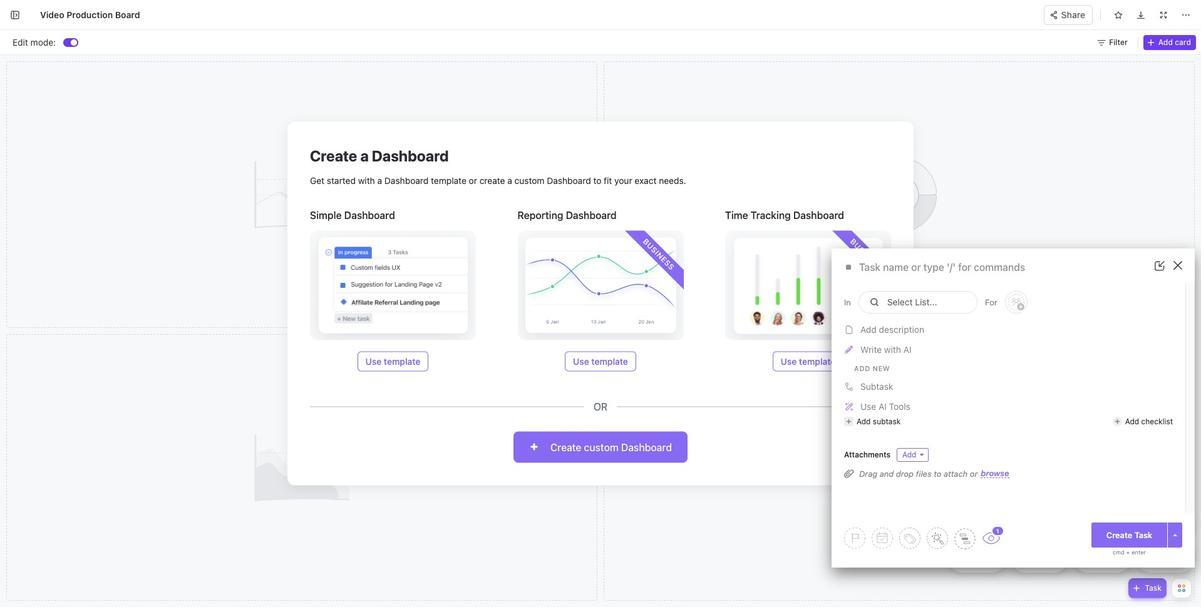 Task type: describe. For each thing, give the bounding box(es) containing it.
to inside drag and drop files to attach or browse
[[934, 469, 942, 479]]

time
[[725, 210, 748, 221]]

get
[[310, 175, 325, 186]]

drag
[[859, 469, 878, 479]]

add checklist
[[1125, 417, 1173, 426]]

use template button for time tracking dashboard
[[773, 352, 844, 372]]

add for add checklist
[[1125, 417, 1139, 426]]

12:49
[[1096, 5, 1117, 15]]

csv
[[1114, 520, 1128, 528]]

create custom dashboard
[[550, 442, 672, 453]]

reporting dashboard
[[518, 210, 617, 221]]

card
[[1175, 37, 1191, 47]]

excel & csv link
[[1073, 507, 1132, 539]]

2 horizontal spatial a
[[508, 175, 512, 186]]

1 horizontal spatial a
[[377, 175, 382, 186]]

use template button for simple dashboard
[[357, 352, 429, 372]]

needs.
[[659, 175, 686, 186]]

cmd + enter
[[1113, 549, 1146, 556]]

use for simple
[[366, 356, 382, 367]]

add description
[[861, 324, 925, 335]]

checklist
[[1142, 417, 1173, 426]]

0 horizontal spatial ai
[[879, 401, 887, 412]]

1 horizontal spatial or
[[594, 401, 608, 412]]

get started with a dashboard template or create a custom dashboard to fit your exact needs.
[[310, 175, 686, 186]]

nov
[[1038, 5, 1053, 15]]

for
[[985, 297, 998, 307]]

share
[[1061, 9, 1085, 20]]

add for add description
[[861, 324, 877, 335]]

add card button
[[1144, 35, 1196, 50]]

0 vertical spatial with
[[358, 175, 375, 186]]

drop
[[896, 469, 914, 479]]

use template button for reporting dashboard
[[565, 352, 636, 372]]

1 horizontal spatial ai
[[904, 344, 912, 355]]

template for reporting dashboard
[[592, 356, 628, 367]]

create task
[[1107, 530, 1153, 540]]

template for time tracking dashboard
[[799, 356, 836, 367]]

description
[[879, 324, 925, 335]]

attach
[[944, 469, 968, 479]]

add for add card
[[1159, 37, 1173, 47]]

create
[[480, 175, 505, 186]]

fit
[[604, 175, 612, 186]]

write with ai
[[861, 344, 912, 355]]

or for get
[[469, 175, 477, 186]]

use template for simple dashboard
[[366, 356, 421, 367]]

write
[[861, 344, 882, 355]]

use ai tools button
[[841, 397, 1177, 417]]

pm
[[1119, 5, 1131, 15]]

in
[[844, 297, 851, 307]]

enter
[[1132, 549, 1146, 556]]

0 horizontal spatial to
[[593, 175, 602, 186]]

0 vertical spatial task
[[1135, 530, 1153, 540]]

use ai tools
[[861, 401, 911, 412]]

nov 7, 2023 at 12:49 pm
[[1038, 5, 1131, 15]]

use for time
[[781, 356, 797, 367]]

simple dashboard
[[310, 210, 395, 221]]

add for add subtask
[[857, 417, 871, 426]]

time tracking dashboard image
[[725, 231, 891, 340]]

add subtask
[[857, 417, 901, 426]]

reporting
[[518, 210, 563, 221]]

add card
[[1159, 37, 1191, 47]]

7,
[[1056, 5, 1062, 15]]

subtask button
[[841, 377, 1177, 397]]

create for create task
[[1107, 530, 1133, 540]]

your
[[615, 175, 632, 186]]

1
[[997, 528, 999, 535]]

simple dashboard image
[[310, 231, 476, 340]]

filter button
[[1094, 35, 1133, 50]]

with inside button
[[884, 344, 901, 355]]

filter
[[1109, 37, 1128, 47]]

subtask
[[861, 381, 893, 392]]



Task type: locate. For each thing, give the bounding box(es) containing it.
create for create custom dashboard
[[550, 442, 582, 453]]

1 horizontal spatial create
[[550, 442, 582, 453]]

ai down description
[[904, 344, 912, 355]]

edit mode:
[[13, 37, 56, 47]]

2023
[[1064, 5, 1084, 15]]

&
[[1107, 520, 1112, 528]]

0 vertical spatial or
[[469, 175, 477, 186]]

custom inside button
[[584, 442, 619, 453]]

add for add new
[[854, 365, 871, 373]]

create custom dashboard button
[[514, 432, 688, 463]]

use for reporting
[[573, 356, 589, 367]]

simple
[[310, 210, 342, 221]]

None text field
[[40, 7, 545, 23]]

time tracking dashboard
[[725, 210, 844, 221]]

1 horizontal spatial custom
[[584, 442, 619, 453]]

ai up add subtask
[[879, 401, 887, 412]]

use
[[366, 356, 382, 367], [573, 356, 589, 367], [781, 356, 797, 367], [861, 401, 876, 412]]

0 horizontal spatial use template
[[366, 356, 421, 367]]

0 horizontal spatial custom
[[515, 175, 545, 186]]

exact
[[635, 175, 657, 186]]

3 use template from the left
[[781, 356, 836, 367]]

1 horizontal spatial use template button
[[565, 352, 636, 372]]

custom
[[515, 175, 545, 186], [584, 442, 619, 453]]

with down 'add description'
[[884, 344, 901, 355]]

excel
[[1088, 520, 1105, 528]]

started
[[327, 175, 356, 186]]

files
[[916, 469, 932, 479]]

+
[[1127, 549, 1130, 556]]

new
[[873, 365, 890, 373]]

edit
[[13, 37, 28, 47]]

browse
[[981, 469, 1009, 479]]

1 vertical spatial create
[[550, 442, 582, 453]]

select
[[887, 297, 913, 308]]

or inside drag and drop files to attach or browse
[[970, 469, 978, 479]]

dashboard inside create custom dashboard button
[[621, 442, 672, 453]]

1 vertical spatial to
[[934, 469, 942, 479]]

1 horizontal spatial to
[[934, 469, 942, 479]]

template
[[431, 175, 467, 186], [384, 356, 421, 367], [592, 356, 628, 367], [799, 356, 836, 367]]

a down create a dashboard on the left of the page
[[377, 175, 382, 186]]

a right create
[[508, 175, 512, 186]]

attachments
[[844, 450, 891, 460]]

set priority element
[[844, 528, 866, 549]]

add description button
[[841, 320, 1177, 340]]

2 horizontal spatial or
[[970, 469, 978, 479]]

1 use template from the left
[[366, 356, 421, 367]]

3 use template button from the left
[[773, 352, 844, 372]]

1 horizontal spatial use template
[[573, 356, 628, 367]]

1 vertical spatial with
[[884, 344, 901, 355]]

ai
[[904, 344, 912, 355], [879, 401, 887, 412]]

select list... button
[[859, 291, 978, 314]]

and
[[880, 469, 894, 479]]

0 horizontal spatial or
[[469, 175, 477, 186]]

use template for time tracking dashboard
[[781, 356, 836, 367]]

add button
[[897, 448, 929, 462]]

add left checklist
[[1125, 417, 1139, 426]]

mode:
[[30, 37, 56, 47]]

a up simple dashboard
[[360, 147, 369, 164]]

add left "subtask"
[[857, 417, 871, 426]]

tracking
[[751, 210, 791, 221]]

add left "new" at the right bottom of the page
[[854, 365, 871, 373]]

clickup logo image
[[1140, 5, 1196, 16]]

task up enter
[[1135, 530, 1153, 540]]

2 use template button from the left
[[565, 352, 636, 372]]

2 horizontal spatial use template button
[[773, 352, 844, 372]]

0 vertical spatial custom
[[515, 175, 545, 186]]

0 horizontal spatial use template button
[[357, 352, 429, 372]]

to left the fit
[[593, 175, 602, 186]]

1 vertical spatial custom
[[584, 442, 619, 453]]

0 horizontal spatial with
[[358, 175, 375, 186]]

0 vertical spatial ai
[[904, 344, 912, 355]]

dashboard
[[372, 147, 449, 164], [385, 175, 429, 186], [547, 175, 591, 186], [344, 210, 395, 221], [566, 210, 617, 221], [793, 210, 844, 221], [621, 442, 672, 453]]

add
[[1159, 37, 1173, 47], [861, 324, 877, 335], [854, 365, 871, 373], [857, 417, 871, 426], [1125, 417, 1139, 426], [903, 450, 917, 460]]

share button
[[1044, 5, 1093, 25]]

pencil alt image
[[845, 346, 854, 354]]

or
[[469, 175, 477, 186], [594, 401, 608, 412], [970, 469, 978, 479]]

1 vertical spatial or
[[594, 401, 608, 412]]

use template button
[[357, 352, 429, 372], [565, 352, 636, 372], [773, 352, 844, 372]]

drag and drop files to attach or browse
[[859, 469, 1009, 479]]

create a dashboard
[[310, 147, 449, 164]]

with
[[358, 175, 375, 186], [884, 344, 901, 355]]

create
[[310, 147, 357, 164], [550, 442, 582, 453], [1107, 530, 1133, 540]]

use template
[[366, 356, 421, 367], [573, 356, 628, 367], [781, 356, 836, 367]]

to
[[593, 175, 602, 186], [934, 469, 942, 479]]

task down enter
[[1145, 584, 1162, 593]]

at
[[1086, 5, 1094, 15]]

set priority image
[[844, 528, 866, 549]]

use template for reporting dashboard
[[573, 356, 628, 367]]

2 vertical spatial create
[[1107, 530, 1133, 540]]

1 use template button from the left
[[357, 352, 429, 372]]

excel & csv
[[1088, 520, 1128, 528]]

1 button
[[982, 526, 1004, 545]]

subtask
[[873, 417, 901, 426]]

or for drag
[[970, 469, 978, 479]]

0 horizontal spatial a
[[360, 147, 369, 164]]

with right started at top
[[358, 175, 375, 186]]

0 vertical spatial to
[[593, 175, 602, 186]]

reporting dashboard image
[[518, 231, 684, 340]]

add inside button
[[861, 324, 877, 335]]

list...
[[915, 297, 937, 308]]

task
[[1135, 530, 1153, 540], [1145, 584, 1162, 593]]

2 use template from the left
[[573, 356, 628, 367]]

cmd
[[1113, 549, 1125, 556]]

filter button
[[1094, 35, 1133, 50]]

write with ai button
[[841, 340, 1177, 360]]

a
[[360, 147, 369, 164], [377, 175, 382, 186], [508, 175, 512, 186]]

add inside button
[[1159, 37, 1173, 47]]

add new
[[854, 365, 890, 373]]

or right attach
[[970, 469, 978, 479]]

2 horizontal spatial create
[[1107, 530, 1133, 540]]

or left create
[[469, 175, 477, 186]]

1 vertical spatial task
[[1145, 584, 1162, 593]]

1 vertical spatial ai
[[879, 401, 887, 412]]

0 horizontal spatial create
[[310, 147, 357, 164]]

1 horizontal spatial with
[[884, 344, 901, 355]]

2 vertical spatial or
[[970, 469, 978, 479]]

create for create a dashboard
[[310, 147, 357, 164]]

add left card
[[1159, 37, 1173, 47]]

tools
[[889, 401, 911, 412]]

Task name or type '/' for commands text field
[[859, 261, 1133, 274]]

create inside create custom dashboard button
[[550, 442, 582, 453]]

or up create custom dashboard button at the bottom of page
[[594, 401, 608, 412]]

0 vertical spatial create
[[310, 147, 357, 164]]

add inside dropdown button
[[903, 450, 917, 460]]

template for simple dashboard
[[384, 356, 421, 367]]

add up drop
[[903, 450, 917, 460]]

add up 'write'
[[861, 324, 877, 335]]

2 horizontal spatial use template
[[781, 356, 836, 367]]

select list...
[[887, 297, 937, 308]]

to right 'files'
[[934, 469, 942, 479]]



Task type: vqa. For each thing, say whether or not it's contained in the screenshot.
Task to the bottom
yes



